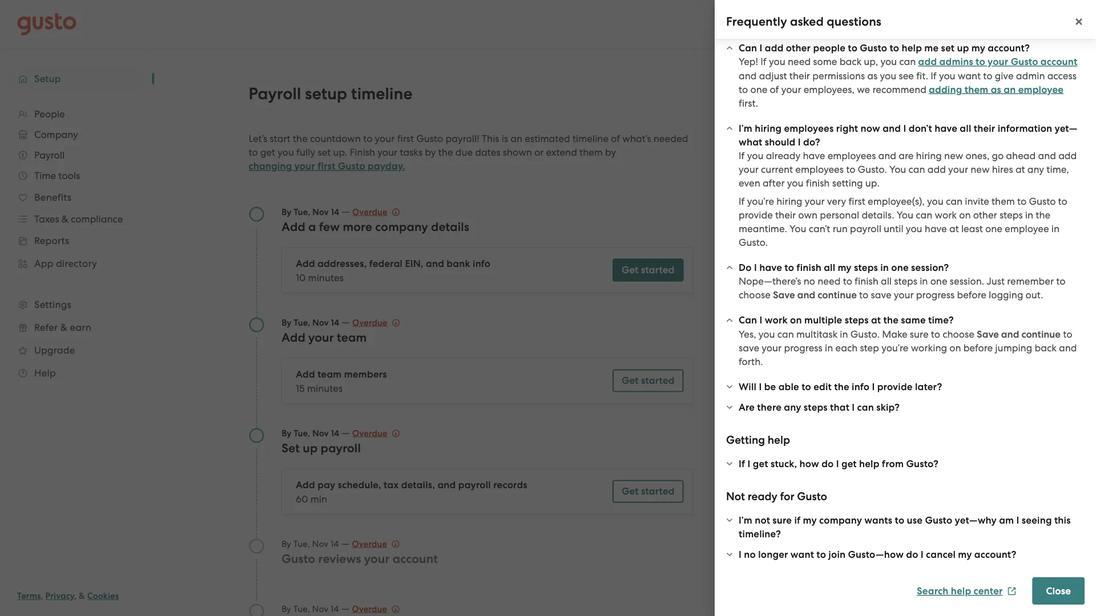 Task type: describe. For each thing, give the bounding box(es) containing it.
nov for a
[[313, 207, 329, 217]]

reports link
[[11, 231, 143, 251]]

and inside the yep! if you need some back up, you can add admins to your gusto account and adjust their permissions as you see fit. if you want to give admin access to one of your employees, we recommend
[[739, 70, 757, 81]]

can left invite
[[946, 196, 963, 207]]

your up "payday."
[[378, 147, 398, 158]]

checklist inside download our handy checklist of everything you'll need to get set up for your first payroll.
[[924, 165, 962, 176]]

run
[[833, 223, 848, 235]]

what
[[826, 145, 855, 158]]

access
[[1048, 70, 1077, 81]]

stuck,
[[771, 458, 798, 470]]

no for nope—there's
[[804, 276, 816, 287]]

have inside i'm hiring employees right now and i don't have all their information yet— what should i do?
[[935, 123, 958, 134]]

the inside the if you're hiring your very first employee(s), you can invite them to gusto to provide their own personal details. you can work on other steps in the meantime. you can't run payroll until you have at least one employee in gusto.
[[1036, 210, 1051, 221]]

what's
[[623, 133, 651, 145]]

handy
[[893, 165, 922, 176]]

what
[[739, 136, 763, 148]]

skip?
[[877, 402, 900, 414]]

them for payday.
[[580, 147, 603, 158]]

if for stuck,
[[739, 458, 746, 470]]

progress inside to save your progress in each step you're working on before jumping back and forth.
[[784, 343, 823, 354]]

overdue button for few
[[352, 205, 400, 219]]

by for add a few more company details
[[282, 207, 292, 217]]

gusto up if
[[797, 491, 828, 504]]

ein,
[[405, 258, 424, 270]]

of inside download our handy checklist of everything you'll need to get set up for your first payroll.
[[964, 165, 974, 176]]

i down nope—there's
[[760, 315, 763, 326]]

my right cancel
[[959, 549, 972, 561]]

search help center
[[917, 586, 1003, 598]]

get started for payroll
[[622, 486, 675, 498]]

i down frequently
[[760, 42, 763, 54]]

in inside to save your progress in each step you're working on before jumping back and forth.
[[825, 343, 834, 354]]

not ready for gusto
[[727, 491, 828, 504]]

get for set up payroll
[[622, 486, 639, 498]]

pay
[[318, 480, 336, 492]]

5 overdue from the top
[[352, 605, 387, 615]]

info inside frequently asked questions dialog
[[852, 381, 870, 393]]

of inside the let's start the countdown to your first gusto payroll! this is an estimated                     timeline of what's needed to get you fully set up.
[[611, 133, 620, 145]]

estimated
[[525, 133, 570, 145]]

you up recommend
[[880, 70, 897, 81]]

0 vertical spatial account?
[[988, 42, 1030, 54]]

i left don't
[[904, 123, 907, 134]]

payday.
[[368, 161, 406, 172]]

your inside save and continue to save your progress before logging out.
[[894, 290, 914, 301]]

to inside download our handy checklist of everything you'll need to get set up for your first payroll.
[[927, 179, 937, 190]]

do
[[739, 262, 752, 274]]

are there any steps that i can skip?
[[739, 402, 900, 414]]

seeing
[[1022, 515, 1052, 527]]

adding them as an employee first.
[[739, 84, 1064, 109]]

add pay schedule, tax details, and payroll records 60 min
[[296, 480, 528, 505]]

can for can i work on multiple steps at the same time?
[[739, 315, 758, 326]]

0 horizontal spatial payroll
[[321, 442, 361, 456]]

you up adjust
[[769, 56, 786, 67]]

directory
[[56, 258, 97, 270]]

adding
[[929, 84, 963, 95]]

i right how
[[837, 458, 839, 470]]

all for nope—there's no need to finish all steps in one session. just remember to choose
[[881, 276, 892, 287]]

— down reviews
[[341, 603, 350, 615]]

admin
[[1017, 70, 1046, 81]]

join
[[829, 549, 846, 561]]

invite
[[965, 196, 990, 207]]

tue, for reviews
[[294, 539, 310, 549]]

ready inside frequently asked questions dialog
[[748, 491, 778, 504]]

add for add team members 15 minutes
[[296, 369, 315, 381]]

have inside if you already have employees and are hiring new ones, go ahead and add your current employees to gusto. you can add your new hires at any time, even after you finish setting up.
[[803, 150, 826, 162]]

need inside download our handy checklist of everything you'll need to get set up for your first payroll.
[[902, 179, 925, 190]]

i'm not sure if my company wants to use gusto yet—why am i seeing this timeline?
[[739, 515, 1071, 540]]

search help center link
[[917, 586, 1017, 598]]

employee inside adding them as an employee first.
[[1019, 84, 1064, 95]]

their inside i'm hiring employees right now and i don't have all their information yet— what should i do?
[[974, 123, 996, 134]]

steps up nope—there's no need to finish all steps in one session. just remember to choose
[[854, 262, 878, 274]]

download for download checklist
[[840, 211, 888, 222]]

5 overdue button from the top
[[352, 603, 400, 617]]

can i add other people to gusto to help me set up my account?
[[739, 42, 1030, 54]]

before inside to save your progress in each step you're working on before jumping back and forth.
[[964, 343, 993, 354]]

you right employee(s),
[[928, 196, 944, 207]]

sure inside the yes, you can multitask in gusto. make sure to choose save and continue
[[910, 329, 929, 340]]

help left from
[[860, 458, 880, 470]]

setup
[[305, 84, 347, 103]]

can inside if you already have employees and are hiring new ones, go ahead and add your current employees to gusto. you can add your new hires at any time, even after you finish setting up.
[[909, 164, 926, 175]]

you up "adding"
[[940, 70, 956, 81]]

gusto. inside the if you're hiring your very first employee(s), you can invite them to gusto to provide their own personal details. you can work on other steps in the meantime. you can't run payroll until you have at least one employee in gusto.
[[739, 237, 768, 248]]

any inside if you already have employees and are hiring new ones, go ahead and add your current employees to gusto. you can add your new hires at any time, even after you finish setting up.
[[1028, 164, 1045, 175]]

shown
[[503, 147, 532, 158]]

gusto left reviews
[[282, 552, 316, 567]]

add inside the yep! if you need some back up, you can add admins to your gusto account and adjust their permissions as you see fit. if you want to give admin access to one of your employees, we recommend
[[919, 56, 937, 68]]

overdue button for payroll
[[352, 427, 400, 441]]

help left center
[[951, 586, 972, 598]]

0 horizontal spatial company
[[375, 220, 428, 234]]

first inside finish your tasks by the due dates shown or extend them by changing your first gusto payday.
[[318, 161, 336, 172]]

2 , from the left
[[74, 592, 77, 602]]

cookies button
[[87, 590, 119, 604]]

hiring inside the if you're hiring your very first employee(s), you can invite them to gusto to provide their own personal details. you can work on other steps in the meantime. you can't run payroll until you have at least one employee in gusto.
[[777, 196, 803, 207]]

and up time,
[[1039, 150, 1057, 162]]

do?
[[804, 136, 821, 148]]

getting
[[727, 434, 766, 447]]

do i have to finish all my steps in one session?
[[739, 262, 950, 274]]

my up the 'add admins to your gusto account' link
[[972, 42, 986, 54]]

to inside the yes, you can multitask in gusto. make sure to choose save and continue
[[931, 329, 941, 340]]

can left skip?
[[858, 402, 874, 414]]

and inside to save your progress in each step you're working on before jumping back and forth.
[[1060, 343, 1078, 354]]

each
[[836, 343, 858, 354]]

time,
[[1047, 164, 1070, 175]]

first inside the let's start the countdown to your first gusto payroll! this is an estimated                     timeline of what's needed to get you fully set up.
[[397, 133, 414, 145]]

overdue for payroll
[[352, 429, 388, 439]]

i right that
[[852, 402, 855, 414]]

minutes inside 'add addresses, federal ein, and bank info 10 minutes'
[[308, 272, 344, 284]]

your inside download our handy checklist of everything you'll need to get set up for your first payroll.
[[855, 192, 875, 204]]

timeline inside the let's start the countdown to your first gusto payroll! this is an estimated                     timeline of what's needed to get you fully set up.
[[573, 133, 609, 145]]

faqs button
[[1027, 86, 1064, 100]]

remember
[[1008, 276, 1054, 287]]

1 vertical spatial checklist
[[890, 211, 929, 222]]

i down getting
[[748, 458, 751, 470]]

frequently asked questions dialog
[[715, 0, 1097, 617]]

logging
[[989, 290, 1024, 301]]

payroll
[[249, 84, 301, 103]]

1 get from the top
[[622, 264, 639, 276]]

0 vertical spatial other
[[786, 42, 811, 54]]

overdue for few
[[352, 207, 388, 217]]

14 for your
[[331, 318, 339, 328]]

i left be
[[759, 381, 762, 393]]

i down timeline?
[[739, 549, 742, 561]]

my down run
[[838, 262, 852, 274]]

1 horizontal spatial &
[[79, 592, 85, 602]]

your down "fully"
[[295, 161, 315, 172]]

this
[[1055, 515, 1071, 527]]

questions
[[827, 15, 882, 29]]

have inside the if you're hiring your very first employee(s), you can invite them to gusto to provide their own personal details. you can work on other steps in the meantime. you can't run payroll until you have at least one employee in gusto.
[[925, 223, 947, 235]]

first inside the if you're hiring your very first employee(s), you can invite them to gusto to provide their own personal details. you can work on other steps in the meantime. you can't run payroll until you have at least one employee in gusto.
[[849, 196, 866, 207]]

i right do
[[754, 262, 757, 274]]

1 horizontal spatial ready
[[898, 145, 928, 158]]

terms , privacy , & cookies
[[17, 592, 119, 602]]

need inside nope—there's no need to finish all steps in one session. just remember to choose
[[818, 276, 841, 287]]

how
[[800, 458, 820, 470]]

you right the until
[[906, 223, 923, 235]]

1 started from the top
[[641, 264, 675, 276]]

1 vertical spatial do
[[907, 549, 919, 561]]

at inside if you already have employees and are hiring new ones, go ahead and add your current employees to gusto. you can add your new hires at any time, even after you finish setting up.
[[1016, 164, 1026, 175]]

for inside download our handy checklist of everything you'll need to get set up for your first payroll.
[[840, 192, 853, 204]]

by tue, nov 14 — for a
[[282, 206, 352, 217]]

0 horizontal spatial do
[[822, 458, 834, 470]]

work inside the if you're hiring your very first employee(s), you can invite them to gusto to provide their own personal details. you can work on other steps in the meantime. you can't run payroll until you have at least one employee in gusto.
[[935, 210, 957, 221]]

i'm for i'm hiring employees right now and i don't have all their information yet— what should i do?
[[739, 123, 753, 134]]

recommend
[[873, 84, 927, 95]]

yep!
[[739, 56, 759, 67]]

1 vertical spatial account?
[[975, 549, 1017, 561]]

your inside the if you're hiring your very first employee(s), you can invite them to gusto to provide their own personal details. you can work on other steps in the meantime. you can't run payroll until you have at least one employee in gusto.
[[805, 196, 825, 207]]

one inside the yep! if you need some back up, you can add admins to your gusto account and adjust their permissions as you see fit. if you want to give admin access to one of your employees, we recommend
[[751, 84, 768, 95]]

and up jumping on the right bottom of page
[[1002, 329, 1020, 340]]

can inside the yes, you can multitask in gusto. make sure to choose save and continue
[[778, 329, 794, 340]]

your right reviews
[[364, 552, 390, 567]]

add up time,
[[1059, 150, 1077, 162]]

gusto inside the yep! if you need some back up, you can add admins to your gusto account and adjust their permissions as you see fit. if you want to give admin access to one of your employees, we recommend
[[1011, 56, 1039, 68]]

as inside adding them as an employee first.
[[991, 84, 1002, 95]]

earn
[[70, 322, 91, 334]]

your inside to save your progress in each step you're working on before jumping back and forth.
[[762, 343, 782, 354]]

you right after
[[788, 178, 804, 189]]

go
[[992, 150, 1004, 162]]

choose inside nope—there's no need to finish all steps in one session. just remember to choose
[[739, 290, 771, 301]]

gusto up the up,
[[860, 42, 888, 54]]

add your team
[[282, 331, 367, 345]]

employee inside the if you're hiring your very first employee(s), you can invite them to gusto to provide their own personal details. you can work on other steps in the meantime. you can't run payroll until you have at least one employee in gusto.
[[1005, 223, 1050, 235]]

me
[[925, 42, 939, 54]]

the up make
[[884, 315, 899, 326]]

nope—there's
[[739, 276, 802, 287]]

first.
[[739, 98, 759, 109]]

longer
[[759, 549, 789, 561]]

i left cancel
[[921, 549, 924, 561]]

due
[[456, 147, 473, 158]]

able
[[779, 381, 800, 393]]

2 vertical spatial employees
[[796, 164, 844, 175]]

multiple
[[805, 315, 843, 326]]

and up multiple
[[798, 290, 816, 301]]

— for your
[[341, 538, 350, 550]]

get for add your team
[[622, 375, 639, 387]]

current
[[761, 164, 793, 175]]

least
[[962, 223, 983, 235]]

details
[[431, 220, 470, 234]]

yet—why
[[955, 515, 997, 527]]

one inside the if you're hiring your very first employee(s), you can invite them to gusto to provide their own personal details. you can work on other steps in the meantime. you can't run payroll until you have at least one employee in gusto.
[[986, 223, 1003, 235]]

0 horizontal spatial work
[[765, 315, 788, 326]]

adding them as an employee link
[[929, 84, 1064, 95]]

your down ones,
[[949, 164, 969, 175]]

0 horizontal spatial want
[[791, 549, 815, 561]]

by for gusto reviews your account
[[282, 539, 291, 549]]

add for add your team
[[282, 331, 306, 345]]

can inside the yep! if you need some back up, you can add admins to your gusto account and adjust their permissions as you see fit. if you want to give admin access to one of your employees, we recommend
[[900, 56, 916, 67]]

and inside i'm hiring employees right now and i don't have all their information yet— what should i do?
[[883, 123, 901, 134]]

should
[[765, 136, 796, 148]]

already
[[766, 150, 801, 162]]

wants
[[865, 515, 893, 527]]

tue, for your
[[294, 318, 310, 328]]

if right fit.
[[931, 70, 937, 81]]

add right the handy
[[928, 164, 946, 175]]

steps down the "edit"
[[804, 402, 828, 414]]

up,
[[864, 56, 879, 67]]

have up nope—there's
[[760, 262, 783, 274]]

1 , from the left
[[41, 592, 43, 602]]

and up our
[[879, 150, 897, 162]]

nov down reviews
[[312, 605, 329, 615]]

by tue, nov 14 — for your
[[282, 317, 352, 328]]

needed
[[654, 133, 689, 145]]

— for few
[[342, 206, 350, 217]]

0 horizontal spatial account
[[393, 552, 438, 567]]

to inside if you already have employees and are hiring new ones, go ahead and add your current employees to gusto. you can add your new hires at any time, even after you finish setting up.
[[847, 164, 856, 175]]

your up 'give'
[[988, 56, 1009, 68]]

provide inside the if you're hiring your very first employee(s), you can invite them to gusto to provide their own personal details. you can work on other steps in the meantime. you can't run payroll until you have at least one employee in gusto.
[[739, 210, 773, 221]]

be
[[765, 381, 776, 393]]

2 vertical spatial up
[[303, 442, 318, 456]]

gusto inside the if you're hiring your very first employee(s), you can invite them to gusto to provide their own personal details. you can work on other steps in the meantime. you can't run payroll until you have at least one employee in gusto.
[[1030, 196, 1056, 207]]

2 vertical spatial you
[[790, 223, 807, 235]]

i down step
[[872, 381, 875, 393]]

people
[[814, 42, 846, 54]]

your down adjust
[[782, 84, 802, 95]]

my inside i'm not sure if my company wants to use gusto yet—why am i seeing this timeline?
[[803, 515, 817, 527]]

1 vertical spatial employees
[[828, 150, 876, 162]]

first inside download our handy checklist of everything you'll need to get set up for your first payroll.
[[878, 192, 895, 204]]

gusto inside finish your tasks by the due dates shown or extend them by changing your first gusto payday.
[[338, 161, 365, 172]]

an inside adding them as an employee first.
[[1004, 84, 1016, 95]]

one inside nope—there's no need to finish all steps in one session. just remember to choose
[[931, 276, 948, 287]]

fit.
[[917, 70, 929, 81]]

set for download our handy checklist of everything you'll need to get set up for your first payroll.
[[956, 179, 969, 190]]

privacy link
[[45, 592, 74, 602]]

in inside the yes, you can multitask in gusto. make sure to choose save and continue
[[840, 329, 849, 340]]

benefits link
[[11, 187, 143, 208]]

i left do?
[[798, 136, 801, 148]]

them for own
[[992, 196, 1015, 207]]

asked
[[790, 15, 824, 29]]

to inside save and continue to save your progress before logging out.
[[860, 290, 869, 301]]

benefits
[[34, 192, 71, 203]]

schedule,
[[338, 480, 381, 492]]

to inside i'm not sure if my company wants to use gusto yet—why am i seeing this timeline?
[[895, 515, 905, 527]]

1 vertical spatial on
[[791, 315, 802, 326]]

all for do i have to finish all my steps in one session?
[[824, 262, 836, 274]]

5 by from the top
[[282, 605, 291, 615]]

you down what
[[748, 150, 764, 162]]

no for i
[[744, 549, 756, 561]]

addresses,
[[318, 258, 367, 270]]

0 vertical spatial timeline
[[351, 84, 413, 103]]

0 horizontal spatial continue
[[818, 290, 857, 301]]

timeline?
[[739, 529, 781, 540]]

one up nope—there's no need to finish all steps in one session. just remember to choose
[[892, 262, 909, 274]]

if
[[795, 515, 801, 527]]

nov for up
[[313, 429, 329, 439]]

overdue for team
[[352, 318, 388, 328]]

have up our
[[870, 145, 895, 158]]

the right the "edit"
[[835, 381, 850, 393]]

if for have
[[739, 150, 745, 162]]

0 vertical spatial new
[[945, 150, 964, 162]]

app directory
[[34, 258, 97, 270]]



Task type: vqa. For each thing, say whether or not it's contained in the screenshot.
Set Preferences button
no



Task type: locate. For each thing, give the bounding box(es) containing it.
see
[[899, 70, 914, 81]]

a
[[308, 220, 316, 234]]

1 horizontal spatial save
[[977, 329, 999, 340]]

progress up time?
[[917, 290, 955, 301]]

account inside the yep! if you need some back up, you can add admins to your gusto account and adjust their permissions as you see fit. if you want to give admin access to one of your employees, we recommend
[[1041, 56, 1078, 68]]

0 horizontal spatial up.
[[333, 147, 347, 158]]

get inside download our handy checklist of everything you'll need to get set up for your first payroll.
[[939, 179, 954, 190]]

1 vertical spatial other
[[974, 210, 998, 221]]

1 horizontal spatial progress
[[917, 290, 955, 301]]

get inside the let's start the countdown to your first gusto payroll! this is an estimated                     timeline of what's needed to get you fully set up.
[[260, 147, 275, 158]]

0 horizontal spatial you're
[[748, 196, 775, 207]]

14 down reviews
[[331, 605, 339, 615]]

2 vertical spatial of
[[964, 165, 974, 176]]

set inside frequently asked questions dialog
[[942, 42, 955, 54]]

you're inside to save your progress in each step you're working on before jumping back and forth.
[[882, 343, 909, 354]]

help
[[902, 42, 923, 54], [768, 434, 790, 447], [860, 458, 880, 470], [951, 586, 972, 598]]

center
[[974, 586, 1003, 598]]

help up stuck,
[[768, 434, 790, 447]]

1 vertical spatial continue
[[1022, 329, 1061, 340]]

0 vertical spatial an
[[1004, 84, 1016, 95]]

them inside finish your tasks by the due dates shown or extend them by changing your first gusto payday.
[[580, 147, 603, 158]]

i'm left not
[[739, 515, 753, 527]]

1 vertical spatial need
[[902, 179, 925, 190]]

i'm up what
[[739, 123, 753, 134]]

minutes inside add team members 15 minutes
[[307, 383, 343, 394]]

getting help
[[727, 434, 790, 447]]

2 overdue from the top
[[352, 318, 388, 328]]

3 by from the top
[[282, 429, 292, 439]]

1 get started button from the top
[[613, 259, 684, 282]]

1 vertical spatial for
[[781, 491, 795, 504]]

their
[[790, 70, 811, 81], [974, 123, 996, 134], [776, 210, 796, 221]]

5 14 from the top
[[331, 605, 339, 615]]

the down time,
[[1036, 210, 1051, 221]]

steps up each on the right bottom of page
[[845, 315, 869, 326]]

0 horizontal spatial info
[[473, 258, 491, 270]]

extend
[[546, 147, 577, 158]]

&
[[60, 322, 67, 334], [79, 592, 85, 602]]

back right jumping on the right bottom of page
[[1035, 343, 1057, 354]]

1 vertical spatial of
[[611, 133, 620, 145]]

one
[[751, 84, 768, 95], [986, 223, 1003, 235], [892, 262, 909, 274], [931, 276, 948, 287]]

1 horizontal spatial info
[[852, 381, 870, 393]]

add for add pay schedule, tax details, and payroll records 60 min
[[296, 480, 315, 492]]

0 horizontal spatial for
[[781, 491, 795, 504]]

0 vertical spatial on
[[960, 210, 971, 221]]

1 horizontal spatial for
[[840, 192, 853, 204]]

up inside frequently asked questions dialog
[[958, 42, 970, 54]]

save
[[871, 290, 892, 301], [739, 343, 760, 354]]

1 vertical spatial choose
[[943, 329, 975, 340]]

1 can from the top
[[739, 42, 758, 54]]

up for my
[[958, 42, 970, 54]]

choose down nope—there's
[[739, 290, 771, 301]]

started for set up payroll
[[641, 486, 675, 498]]

on right working
[[950, 343, 962, 354]]

gusto down time,
[[1030, 196, 1056, 207]]

the
[[293, 133, 308, 145], [439, 147, 453, 158], [1036, 210, 1051, 221], [884, 315, 899, 326], [835, 381, 850, 393]]

i no longer want to join gusto—how do i cancel my account?
[[739, 549, 1017, 561]]

hiring inside i'm hiring employees right now and i don't have all their information yet— what should i do?
[[755, 123, 782, 134]]

ahead
[[1007, 150, 1036, 162]]

— up add your team
[[342, 317, 350, 328]]

get started button for set up payroll
[[613, 481, 684, 503]]

2 horizontal spatial need
[[902, 179, 925, 190]]

now
[[861, 123, 881, 134]]

0 vertical spatial started
[[641, 264, 675, 276]]

2 get started button from the top
[[613, 370, 684, 393]]

few
[[319, 220, 340, 234]]

add
[[765, 42, 784, 54], [919, 56, 937, 68], [1059, 150, 1077, 162], [928, 164, 946, 175]]

progress inside save and continue to save your progress before logging out.
[[917, 290, 955, 301]]

employees down what
[[796, 164, 844, 175]]

an down 'give'
[[1004, 84, 1016, 95]]

1 vertical spatial started
[[641, 375, 675, 387]]

0 vertical spatial do
[[822, 458, 834, 470]]

0 vertical spatial checklist
[[924, 165, 962, 176]]

settings link
[[11, 295, 143, 315]]

1 vertical spatial save
[[977, 329, 999, 340]]

finish for have
[[797, 262, 822, 274]]

any
[[1028, 164, 1045, 175], [784, 402, 802, 414]]

by up set at the left bottom of the page
[[282, 429, 292, 439]]

payroll
[[851, 223, 882, 235], [321, 442, 361, 456], [459, 480, 491, 492]]

records
[[494, 480, 528, 492]]

and right details,
[[438, 480, 456, 492]]

1 horizontal spatial as
[[991, 84, 1002, 95]]

until
[[884, 223, 904, 235]]

setting
[[833, 178, 863, 189]]

2 by tue, nov 14 — from the top
[[282, 317, 352, 328]]

company up join
[[820, 515, 863, 527]]

0 horizontal spatial as
[[868, 70, 878, 81]]

progress down multitask
[[784, 343, 823, 354]]

i'm hiring employees right now and i don't have all their information yet— what should i do?
[[739, 123, 1078, 148]]

list containing benefits
[[0, 104, 154, 385]]

hiring up the own
[[777, 196, 803, 207]]

we
[[857, 84, 871, 95]]

0 horizontal spatial save
[[739, 343, 760, 354]]

0 vertical spatial choose
[[739, 290, 771, 301]]

0 horizontal spatial &
[[60, 322, 67, 334]]

download for download our handy checklist of everything you'll need to get set up for your first payroll.
[[826, 165, 873, 176]]

2 by from the top
[[282, 318, 292, 328]]

add inside 'add addresses, federal ein, and bank info 10 minutes'
[[296, 258, 315, 270]]

set up 'changing your first gusto payday.' button
[[318, 147, 331, 158]]

on inside the if you're hiring your very first employee(s), you can invite them to gusto to provide their own personal details. you can work on other steps in the meantime. you can't run payroll until you have at least one employee in gusto.
[[960, 210, 971, 221]]

your up "forth."
[[762, 343, 782, 354]]

you for details.
[[897, 210, 914, 221]]

0 vertical spatial employee
[[1019, 84, 1064, 95]]

all inside i'm hiring employees right now and i don't have all their information yet— what should i do?
[[960, 123, 972, 134]]

1 horizontal spatial sure
[[910, 329, 929, 340]]

2 tue, from the top
[[294, 318, 310, 328]]

your up add team members 15 minutes
[[308, 331, 334, 345]]

0 horizontal spatial at
[[872, 315, 881, 326]]

,
[[41, 592, 43, 602], [74, 592, 77, 602]]

of inside the yep! if you need some back up, you can add admins to your gusto account and adjust their permissions as you see fit. if you want to give admin access to one of your employees, we recommend
[[770, 84, 779, 95]]

0 vertical spatial for
[[840, 192, 853, 204]]

3 get from the top
[[622, 486, 639, 498]]

by for set up payroll
[[282, 429, 292, 439]]

2 vertical spatial all
[[881, 276, 892, 287]]

fully
[[297, 147, 315, 158]]

need
[[788, 56, 811, 67], [902, 179, 925, 190], [818, 276, 841, 287]]

overdue for your
[[352, 539, 387, 550]]

nov for your
[[313, 318, 329, 328]]

by tue, nov 14 — for reviews
[[282, 538, 352, 550]]

as down 'give'
[[991, 84, 1002, 95]]

14 up reviews
[[331, 539, 339, 549]]

gusto inside i'm not sure if my company wants to use gusto yet—why am i seeing this timeline?
[[926, 515, 953, 527]]

all inside nope—there's no need to finish all steps in one session. just remember to choose
[[881, 276, 892, 287]]

if inside the if you're hiring your very first employee(s), you can invite them to gusto to provide their own personal details. you can work on other steps in the meantime. you can't run payroll until you have at least one employee in gusto.
[[739, 196, 745, 207]]

gusto. down what to have ready
[[858, 164, 887, 175]]

step
[[860, 343, 880, 354]]

14 for reviews
[[331, 539, 339, 549]]

14 for a
[[331, 207, 339, 217]]

you're inside the if you're hiring your very first employee(s), you can invite them to gusto to provide their own personal details. you can work on other steps in the meantime. you can't run payroll until you have at least one employee in gusto.
[[748, 196, 775, 207]]

first down countdown
[[318, 161, 336, 172]]

3 overdue from the top
[[352, 429, 388, 439]]

0 vertical spatial provide
[[739, 210, 773, 221]]

1 vertical spatial new
[[971, 164, 990, 175]]

them inside adding them as an employee first.
[[965, 84, 989, 95]]

my
[[972, 42, 986, 54], [838, 262, 852, 274], [803, 515, 817, 527], [959, 549, 972, 561]]

before
[[958, 290, 987, 301], [964, 343, 993, 354]]

0 vertical spatial get started
[[622, 264, 675, 276]]

1 vertical spatial employee
[[1005, 223, 1050, 235]]

before down session.
[[958, 290, 987, 301]]

1 i'm from the top
[[739, 123, 753, 134]]

0 vertical spatial hiring
[[755, 123, 782, 134]]

is
[[502, 133, 508, 145]]

1 by from the top
[[282, 207, 292, 217]]

as
[[868, 70, 878, 81], [991, 84, 1002, 95]]

1 horizontal spatial set
[[942, 42, 955, 54]]

1 vertical spatial an
[[511, 133, 523, 145]]

add down me
[[919, 56, 937, 68]]

are
[[899, 150, 914, 162]]

can for can i add other people to gusto to help me set up my account?
[[739, 42, 758, 54]]

add inside add pay schedule, tax details, and payroll records 60 min
[[296, 480, 315, 492]]

you're
[[748, 196, 775, 207], [882, 343, 909, 354]]

upgrade
[[34, 345, 75, 356]]

more
[[343, 220, 372, 234]]

save up make
[[871, 290, 892, 301]]

5 by tue, nov 14 — from the top
[[282, 603, 352, 615]]

by tue, nov 14 — up reviews
[[282, 538, 352, 550]]

you down the own
[[790, 223, 807, 235]]

and right now
[[883, 123, 901, 134]]

0 horizontal spatial ,
[[41, 592, 43, 602]]

overdue up gusto reviews your account
[[352, 539, 387, 550]]

and inside 'add addresses, federal ein, and bank info 10 minutes'
[[426, 258, 444, 270]]

2 get from the top
[[622, 375, 639, 387]]

0 vertical spatial team
[[337, 331, 367, 345]]

overdue button for your
[[352, 538, 400, 551]]

i inside i'm not sure if my company wants to use gusto yet—why am i seeing this timeline?
[[1017, 515, 1020, 527]]

1 vertical spatial set
[[318, 147, 331, 158]]

2 by from the left
[[606, 147, 616, 158]]

by tue, nov 14 — up add your team
[[282, 317, 352, 328]]

up for for
[[826, 192, 838, 204]]

you're down make
[[882, 343, 909, 354]]

up. inside the let's start the countdown to your first gusto payroll! this is an estimated                     timeline of what's needed to get you fully set up.
[[333, 147, 347, 158]]

at up the yes, you can multitask in gusto. make sure to choose save and continue
[[872, 315, 881, 326]]

save inside to save your progress in each step you're working on before jumping back and forth.
[[739, 343, 760, 354]]

list
[[0, 104, 154, 385]]

i right am
[[1017, 515, 1020, 527]]

0 horizontal spatial up
[[303, 442, 318, 456]]

set for can i add other people to gusto to help me set up my account?
[[942, 42, 955, 54]]

nov for reviews
[[312, 539, 329, 549]]

14 up add your team
[[331, 318, 339, 328]]

you for gusto.
[[890, 164, 907, 175]]

1 vertical spatial timeline
[[573, 133, 609, 145]]

2 vertical spatial get started
[[622, 486, 675, 498]]

if right yep!
[[761, 56, 767, 67]]

sure inside i'm not sure if my company wants to use gusto yet—why am i seeing this timeline?
[[773, 515, 792, 527]]

for inside frequently asked questions dialog
[[781, 491, 795, 504]]

privacy
[[45, 592, 74, 602]]

set
[[282, 442, 300, 456]]

team
[[337, 331, 367, 345], [318, 369, 342, 381]]

0 vertical spatial company
[[375, 220, 428, 234]]

add up adjust
[[765, 42, 784, 54]]

0 horizontal spatial all
[[824, 262, 836, 274]]

back inside to save your progress in each step you're working on before jumping back and forth.
[[1035, 343, 1057, 354]]

by up add your team
[[282, 318, 292, 328]]

their inside the if you're hiring your very first employee(s), you can invite them to gusto to provide their own personal details. you can work on other steps in the meantime. you can't run payroll until you have at least one employee in gusto.
[[776, 210, 796, 221]]

get started for team
[[622, 375, 675, 387]]

4 tue, from the top
[[294, 539, 310, 549]]

2 vertical spatial payroll
[[459, 480, 491, 492]]

1 vertical spatial no
[[744, 549, 756, 561]]

0 horizontal spatial provide
[[739, 210, 773, 221]]

payroll setup timeline
[[249, 84, 413, 103]]

can left multitask
[[778, 329, 794, 340]]

admins
[[940, 56, 974, 68]]

back
[[840, 56, 862, 67], [1035, 343, 1057, 354]]

overdue up the set up payroll
[[352, 429, 388, 439]]

0 vertical spatial sure
[[910, 329, 929, 340]]

4 by from the top
[[282, 539, 291, 549]]

by right circle blank icon on the left of page
[[282, 605, 291, 615]]

circle blank image
[[249, 539, 265, 555]]

2 vertical spatial set
[[956, 179, 969, 190]]

tue, for a
[[294, 207, 310, 217]]

1 vertical spatial ready
[[748, 491, 778, 504]]

back inside the yep! if you need some back up, you can add admins to your gusto account and adjust their permissions as you see fit. if you want to give admin access to one of your employees, we recommend
[[840, 56, 862, 67]]

i'm inside i'm hiring employees right now and i don't have all their information yet— what should i do?
[[739, 123, 753, 134]]

1 overdue from the top
[[352, 207, 388, 217]]

account? down am
[[975, 549, 1017, 561]]

1 horizontal spatial save
[[871, 290, 892, 301]]

3 get started button from the top
[[613, 481, 684, 503]]

— for team
[[342, 317, 350, 328]]

of left what's
[[611, 133, 620, 145]]

do right how
[[822, 458, 834, 470]]

edit
[[814, 381, 832, 393]]

employees inside i'm hiring employees right now and i don't have all their information yet— what should i do?
[[784, 123, 834, 134]]

at inside the if you're hiring your very first employee(s), you can invite them to gusto to provide their own personal details. you can work on other steps in the meantime. you can't run payroll until you have at least one employee in gusto.
[[950, 223, 959, 235]]

payroll inside add pay schedule, tax details, and payroll records 60 min
[[459, 480, 491, 492]]

0 vertical spatial up.
[[333, 147, 347, 158]]

i'm for i'm not sure if my company wants to use gusto yet—why am i seeing this timeline?
[[739, 515, 753, 527]]

nov
[[313, 207, 329, 217], [313, 318, 329, 328], [313, 429, 329, 439], [312, 539, 329, 549], [312, 605, 329, 615]]

company inside i'm not sure if my company wants to use gusto yet—why am i seeing this timeline?
[[820, 515, 863, 527]]

1 vertical spatial download
[[840, 211, 888, 222]]

session.
[[950, 276, 985, 287]]

set inside download our handy checklist of everything you'll need to get set up for your first payroll.
[[956, 179, 969, 190]]

1 horizontal spatial want
[[958, 70, 981, 81]]

your up the own
[[805, 196, 825, 207]]

want inside the yep! if you need some back up, you can add admins to your gusto account and adjust their permissions as you see fit. if you want to give admin access to one of your employees, we recommend
[[958, 70, 981, 81]]

0 vertical spatial their
[[790, 70, 811, 81]]

home image
[[17, 13, 77, 36]]

can down are
[[909, 164, 926, 175]]

timeline right setup
[[351, 84, 413, 103]]

i'm
[[739, 123, 753, 134], [739, 515, 753, 527]]

0 vertical spatial i'm
[[739, 123, 753, 134]]

3 overdue button from the top
[[352, 427, 400, 441]]

you down employee(s),
[[897, 210, 914, 221]]

— up the more
[[342, 206, 350, 217]]

frequently asked questions
[[727, 15, 882, 29]]

0 vertical spatial before
[[958, 290, 987, 301]]

first down everything
[[849, 196, 866, 207]]

set
[[942, 42, 955, 54], [318, 147, 331, 158], [956, 179, 969, 190]]

— for payroll
[[342, 428, 350, 439]]

if for your
[[739, 196, 745, 207]]

can't
[[809, 223, 831, 235]]

other inside the if you're hiring your very first employee(s), you can invite them to gusto to provide their own personal details. you can work on other steps in the meantime. you can't run payroll until you have at least one employee in gusto.
[[974, 210, 998, 221]]

0 horizontal spatial timeline
[[351, 84, 413, 103]]

settings
[[34, 299, 71, 311]]

all up save and continue to save your progress before logging out.
[[881, 276, 892, 287]]

your down everything
[[855, 192, 875, 204]]

the inside finish your tasks by the due dates shown or extend them by changing your first gusto payday.
[[439, 147, 453, 158]]

3 14 from the top
[[331, 429, 339, 439]]

reviews
[[318, 552, 361, 567]]

3 get started from the top
[[622, 486, 675, 498]]

1 get started from the top
[[622, 264, 675, 276]]

0 vertical spatial can
[[739, 42, 758, 54]]

first down you'll
[[878, 192, 895, 204]]

1 by from the left
[[425, 147, 436, 158]]

get started button for add your team
[[613, 370, 684, 393]]

set inside the let's start the countdown to your first gusto payroll! this is an estimated                     timeline of what's needed to get you fully set up.
[[318, 147, 331, 158]]

will i be able to edit the info i provide later?
[[739, 381, 943, 393]]

to save your progress in each step you're working on before jumping back and forth.
[[739, 329, 1078, 368]]

add for add addresses, federal ein, and bank info 10 minutes
[[296, 258, 315, 270]]

steps inside nope—there's no need to finish all steps in one session. just remember to choose
[[895, 276, 918, 287]]

1 horizontal spatial all
[[881, 276, 892, 287]]

bank
[[447, 258, 471, 270]]

continue up jumping on the right bottom of page
[[1022, 329, 1061, 340]]

terms link
[[17, 592, 41, 602]]

team inside add team members 15 minutes
[[318, 369, 342, 381]]

on up least
[[960, 210, 971, 221]]

an inside the let's start the countdown to your first gusto payroll! this is an estimated                     timeline of what's needed to get you fully set up.
[[511, 133, 523, 145]]

started for add your team
[[641, 375, 675, 387]]

have down do?
[[803, 150, 826, 162]]

1 horizontal spatial at
[[950, 223, 959, 235]]

60
[[296, 494, 308, 505]]

by
[[282, 207, 292, 217], [282, 318, 292, 328], [282, 429, 292, 439], [282, 539, 291, 549], [282, 605, 291, 615]]

gusto. inside the yes, you can multitask in gusto. make sure to choose save and continue
[[851, 329, 880, 340]]

2 overdue button from the top
[[352, 316, 400, 330]]

0 horizontal spatial save
[[773, 290, 795, 301]]

1 vertical spatial any
[[784, 402, 802, 414]]

as down the up,
[[868, 70, 878, 81]]

start
[[270, 133, 291, 145]]

employee(s),
[[868, 196, 925, 207]]

3 tue, from the top
[[294, 429, 310, 439]]

1 vertical spatial info
[[852, 381, 870, 393]]

0 vertical spatial get
[[622, 264, 639, 276]]

employee
[[1019, 84, 1064, 95], [1005, 223, 1050, 235]]

payroll left records
[[459, 480, 491, 492]]

you inside if you already have employees and are hiring new ones, go ahead and add your current employees to gusto. you can add your new hires at any time, even after you finish setting up.
[[890, 164, 907, 175]]

1 vertical spatial minutes
[[307, 383, 343, 394]]

save inside save and continue to save your progress before logging out.
[[871, 290, 892, 301]]

1 vertical spatial them
[[580, 147, 603, 158]]

no down timeline?
[[744, 549, 756, 561]]

circle blank image
[[249, 604, 265, 617]]

4 overdue button from the top
[[352, 538, 400, 551]]

2 vertical spatial finish
[[855, 276, 879, 287]]

what to have ready
[[826, 145, 928, 158]]

up inside download our handy checklist of everything you'll need to get set up for your first payroll.
[[826, 192, 838, 204]]

tue, for up
[[294, 429, 310, 439]]

gusto navigation element
[[0, 49, 154, 403]]

setup
[[34, 73, 61, 85]]

4 by tue, nov 14 — from the top
[[282, 538, 352, 550]]

2 14 from the top
[[331, 318, 339, 328]]

account menu element
[[876, 0, 1080, 49]]

1 tue, from the top
[[294, 207, 310, 217]]

min
[[311, 494, 327, 505]]

for up if
[[781, 491, 795, 504]]

team left members
[[318, 369, 342, 381]]

you right the yes,
[[759, 329, 775, 340]]

1 vertical spatial progress
[[784, 343, 823, 354]]

2 i'm from the top
[[739, 515, 753, 527]]

0 vertical spatial back
[[840, 56, 862, 67]]

2 vertical spatial need
[[818, 276, 841, 287]]

your inside the let's start the countdown to your first gusto payroll! this is an estimated                     timeline of what's needed to get you fully set up.
[[375, 133, 395, 145]]

before inside save and continue to save your progress before logging out.
[[958, 290, 987, 301]]

in inside nope—there's no need to finish all steps in one session. just remember to choose
[[920, 276, 928, 287]]

gusto inside the let's start the countdown to your first gusto payroll! this is an estimated                     timeline of what's needed to get you fully set up.
[[417, 133, 443, 145]]

cancel
[[927, 549, 956, 561]]

as inside the yep! if you need some back up, you can add admins to your gusto account and adjust their permissions as you see fit. if you want to give admin access to one of your employees, we recommend
[[868, 70, 878, 81]]

finish for need
[[855, 276, 879, 287]]

upgrade link
[[11, 340, 143, 361]]

1 14 from the top
[[331, 207, 339, 217]]

0 vertical spatial work
[[935, 210, 957, 221]]

continue up can i work on multiple steps at the same time?
[[818, 290, 857, 301]]

you down can i add other people to gusto to help me set up my account?
[[881, 56, 897, 67]]

some
[[814, 56, 838, 67]]

employees up do?
[[784, 123, 834, 134]]

their inside the yep! if you need some back up, you can add admins to your gusto account and adjust their permissions as you see fit. if you want to give admin access to one of your employees, we recommend
[[790, 70, 811, 81]]

0 vertical spatial payroll
[[851, 223, 882, 235]]

you
[[769, 56, 786, 67], [881, 56, 897, 67], [880, 70, 897, 81], [940, 70, 956, 81], [278, 147, 294, 158], [748, 150, 764, 162], [788, 178, 804, 189], [928, 196, 944, 207], [906, 223, 923, 235], [759, 329, 775, 340]]

0 vertical spatial finish
[[806, 178, 830, 189]]

to inside to save your progress in each step you're working on before jumping back and forth.
[[1064, 329, 1073, 340]]

help left me
[[902, 42, 923, 54]]

you're down even
[[748, 196, 775, 207]]

2 started from the top
[[641, 375, 675, 387]]

14 for up
[[331, 429, 339, 439]]

you down start
[[278, 147, 294, 158]]

by tue, nov 14 — for up
[[282, 428, 352, 439]]

their left the own
[[776, 210, 796, 221]]

tax
[[384, 480, 399, 492]]

by tue, nov 14 — down reviews
[[282, 603, 352, 615]]

can down payroll.
[[916, 210, 933, 221]]

yep! if you need some back up, you can add admins to your gusto account and adjust their permissions as you see fit. if you want to give admin access to one of your employees, we recommend
[[739, 56, 1078, 95]]

them inside the if you're hiring your very first employee(s), you can invite them to gusto to provide their own personal details. you can work on other steps in the meantime. you can't run payroll until you have at least one employee in gusto.
[[992, 196, 1015, 207]]

save up jumping on the right bottom of page
[[977, 329, 999, 340]]

1 horizontal spatial account
[[1041, 56, 1078, 68]]

ready up the handy
[[898, 145, 928, 158]]

3 by tue, nov 14 — from the top
[[282, 428, 352, 439]]

1 vertical spatial as
[[991, 84, 1002, 95]]

let's
[[249, 133, 268, 145]]

1 horizontal spatial provide
[[878, 381, 913, 393]]

you inside the let's start the countdown to your first gusto payroll! this is an estimated                     timeline of what's needed to get you fully set up.
[[278, 147, 294, 158]]

4 overdue from the top
[[352, 539, 387, 550]]

this
[[482, 133, 500, 145]]

payroll inside the if you're hiring your very first employee(s), you can invite them to gusto to provide their own personal details. you can work on other steps in the meantime. you can't run payroll until you have at least one employee in gusto.
[[851, 223, 882, 235]]

and
[[739, 70, 757, 81], [883, 123, 901, 134], [879, 150, 897, 162], [1039, 150, 1057, 162], [426, 258, 444, 270], [798, 290, 816, 301], [1002, 329, 1020, 340], [1060, 343, 1078, 354], [438, 480, 456, 492]]

provide
[[739, 210, 773, 221], [878, 381, 913, 393]]

overdue button up gusto reviews your account
[[352, 538, 400, 551]]

& left cookies
[[79, 592, 85, 602]]

overdue button
[[352, 205, 400, 219], [352, 316, 400, 330], [352, 427, 400, 441], [352, 538, 400, 551], [352, 603, 400, 617]]

& inside gusto navigation element
[[60, 322, 67, 334]]

adjust
[[760, 70, 787, 81]]

can up yep!
[[739, 42, 758, 54]]

0 horizontal spatial by
[[425, 147, 436, 158]]

4 14 from the top
[[331, 539, 339, 549]]

can i work on multiple steps at the same time?
[[739, 315, 954, 326]]

1 horizontal spatial timeline
[[573, 133, 609, 145]]

info inside 'add addresses, federal ein, and bank info 10 minutes'
[[473, 258, 491, 270]]

on inside to save your progress in each step you're working on before jumping back and forth.
[[950, 343, 962, 354]]

the inside the let's start the countdown to your first gusto payroll! this is an estimated                     timeline of what's needed to get you fully set up.
[[293, 133, 308, 145]]

your
[[988, 56, 1009, 68], [782, 84, 802, 95], [375, 133, 395, 145], [378, 147, 398, 158], [295, 161, 315, 172], [739, 164, 759, 175], [949, 164, 969, 175], [855, 192, 875, 204], [805, 196, 825, 207], [894, 290, 914, 301], [308, 331, 334, 345], [762, 343, 782, 354], [364, 552, 390, 567]]

0 vertical spatial info
[[473, 258, 491, 270]]

choose inside the yes, you can multitask in gusto. make sure to choose save and continue
[[943, 329, 975, 340]]

of down ones,
[[964, 165, 974, 176]]

1 horizontal spatial up.
[[866, 178, 880, 189]]

your up even
[[739, 164, 759, 175]]

1 horizontal spatial no
[[804, 276, 816, 287]]

and inside add pay schedule, tax details, and payroll records 60 min
[[438, 480, 456, 492]]

1 horizontal spatial continue
[[1022, 329, 1061, 340]]

there
[[758, 402, 782, 414]]

3 started from the top
[[641, 486, 675, 498]]

0 vertical spatial up
[[958, 42, 970, 54]]

download inside download our handy checklist of everything you'll need to get set up for your first payroll.
[[826, 165, 873, 176]]

add for add a few more company details
[[282, 220, 306, 234]]

add addresses, federal ein, and bank info 10 minutes
[[296, 258, 491, 284]]

1 vertical spatial all
[[824, 262, 836, 274]]

5 tue, from the top
[[294, 605, 310, 615]]

1 overdue button from the top
[[352, 205, 400, 219]]

team up members
[[337, 331, 367, 345]]

all down can't
[[824, 262, 836, 274]]

1 by tue, nov 14 — from the top
[[282, 206, 352, 217]]

2 can from the top
[[739, 315, 758, 326]]

gusto up finish your tasks by the due dates shown or extend them by changing your first gusto payday.
[[417, 133, 443, 145]]

2 get started from the top
[[622, 375, 675, 387]]

overdue button for team
[[352, 316, 400, 330]]

by right circle blank image
[[282, 539, 291, 549]]

need inside the yep! if you need some back up, you can add admins to your gusto account and adjust their permissions as you see fit. if you want to give admin access to one of your employees, we recommend
[[788, 56, 811, 67]]

by for add your team
[[282, 318, 292, 328]]

0 vertical spatial of
[[770, 84, 779, 95]]

if inside if you already have employees and are hiring new ones, go ahead and add your current employees to gusto. you can add your new hires at any time, even after you finish setting up.
[[739, 150, 745, 162]]

employee down "admin"
[[1019, 84, 1064, 95]]

download
[[826, 165, 873, 176], [840, 211, 888, 222]]

account?
[[988, 42, 1030, 54], [975, 549, 1017, 561]]

of
[[770, 84, 779, 95], [611, 133, 620, 145], [964, 165, 974, 176]]

by tue, nov 14 — up the set up payroll
[[282, 428, 352, 439]]

close button
[[1033, 578, 1085, 605]]

finish up the very
[[806, 178, 830, 189]]



